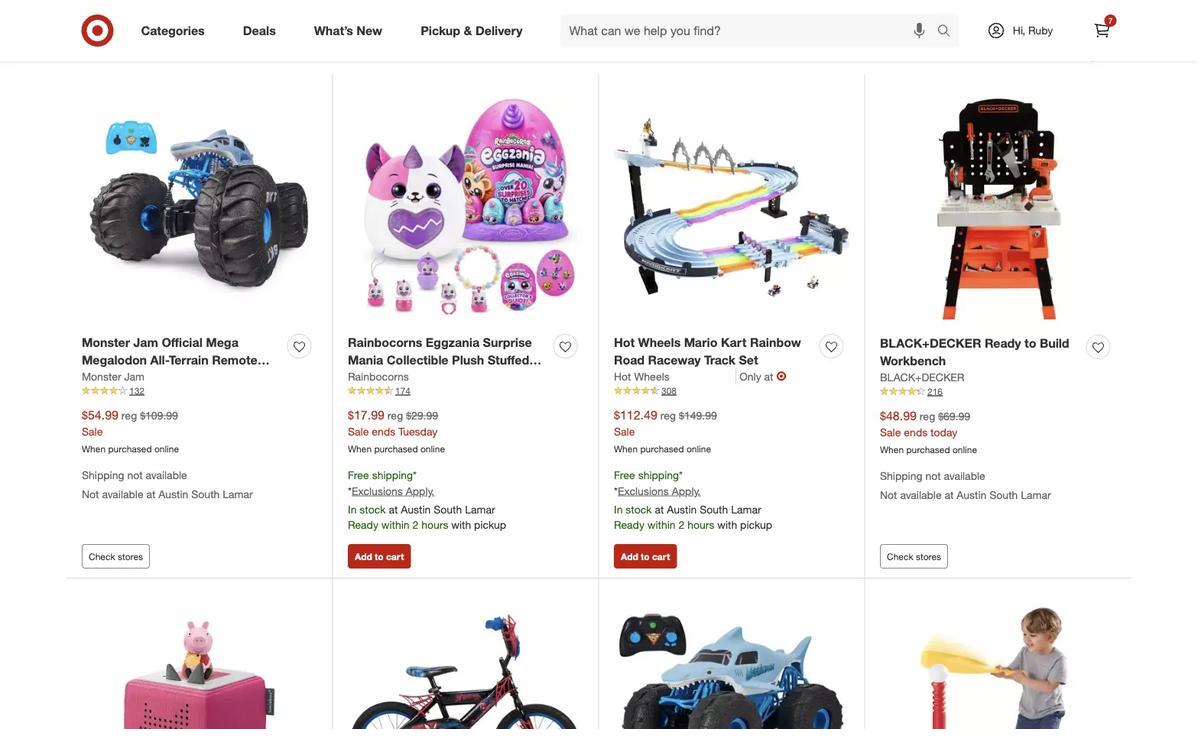 Task type: locate. For each thing, give the bounding box(es) containing it.
to
[[1025, 336, 1036, 351], [375, 551, 384, 562], [641, 551, 650, 562]]

new
[[357, 23, 382, 38]]

0 horizontal spatial ends
[[372, 425, 395, 438]]

308
[[661, 385, 677, 397]]

1 check from the left
[[89, 551, 115, 562]]

2 cart from the left
[[652, 551, 670, 562]]

when
[[82, 443, 106, 455], [348, 443, 372, 455], [614, 443, 638, 455], [880, 444, 904, 456]]

1 free from the left
[[348, 468, 369, 482]]

2 check stores from the left
[[887, 551, 941, 562]]

2 apply. from the left
[[672, 484, 701, 498]]

apply. down tuesday
[[406, 484, 435, 498]]

official
[[162, 335, 203, 350]]

1 horizontal spatial stock
[[626, 503, 652, 516]]

free shipping * * exclusions apply. in stock at  austin south lamar ready within 2 hours with pickup down $112.49 reg $149.99 sale when purchased online in the bottom right of the page
[[614, 468, 772, 531]]

cart for $17.99
[[386, 551, 404, 562]]

0 horizontal spatial not
[[127, 468, 143, 482]]

not for $48.99
[[926, 469, 941, 483]]

when down $54.99 in the left of the page
[[82, 443, 106, 455]]

0 horizontal spatial to
[[375, 551, 384, 562]]

add to cart button
[[348, 544, 411, 569], [614, 544, 677, 569]]

2 in from the left
[[614, 503, 623, 516]]

only at ¬
[[740, 369, 786, 384]]

tonies peppa pig toniebox starter set image
[[82, 594, 317, 729], [82, 594, 317, 729]]

1 horizontal spatial add to cart
[[621, 551, 670, 562]]

exclusions apply. link for $112.49
[[618, 484, 701, 498]]

add to cart
[[355, 551, 404, 562], [621, 551, 670, 562]]

0 horizontal spatial check
[[89, 551, 115, 562]]

purchased down tuesday
[[374, 443, 418, 455]]

0 horizontal spatial ready
[[348, 518, 378, 531]]

0 vertical spatial wheels
[[638, 335, 681, 350]]

online down the '$109.99'
[[154, 443, 179, 455]]

0 vertical spatial hot
[[614, 335, 635, 350]]

2 stores from the left
[[916, 551, 941, 562]]

jam for monster jam official mega megalodon all-terrain remote control monster truck with lights - 1:6 scale
[[133, 335, 158, 350]]

$17.99
[[348, 408, 385, 423]]

0 vertical spatial jam
[[133, 335, 158, 350]]

1 within from the left
[[381, 518, 410, 531]]

1 vertical spatial wheels
[[634, 370, 670, 383]]

*
[[413, 468, 417, 482], [679, 468, 683, 482], [348, 484, 352, 498], [614, 484, 618, 498]]

free shipping * * exclusions apply. in stock at  austin south lamar ready within 2 hours with pickup for $112.49
[[614, 468, 772, 531]]

1 horizontal spatial shipping
[[638, 468, 679, 482]]

1 horizontal spatial pickup
[[740, 518, 772, 531]]

$48.99
[[880, 409, 917, 424]]

1 apply. from the left
[[406, 484, 435, 498]]

0 horizontal spatial add to cart button
[[348, 544, 411, 569]]

0 horizontal spatial not
[[82, 487, 99, 501]]

shipping
[[82, 468, 124, 482], [880, 469, 923, 483]]

monster up megalodon
[[82, 335, 130, 350]]

austin
[[159, 487, 188, 501], [957, 488, 987, 502], [401, 503, 431, 516], [667, 503, 697, 516]]

hot inside 'link'
[[614, 370, 631, 383]]

not down $48.99 reg $69.99 sale ends today when purchased online
[[880, 488, 897, 502]]

jam up 132
[[124, 370, 145, 383]]

monster jam official mega megalodon all-terrain remote control monster truck with lights - 1:6 scale image
[[82, 90, 317, 325], [82, 90, 317, 325]]

0 horizontal spatial pickup
[[474, 518, 506, 531]]

shipping not available not available at austin south lamar down $54.99 reg $109.99 sale when purchased online
[[82, 468, 253, 501]]

1 shipping from the left
[[372, 468, 413, 482]]

to for hot wheels mario kart rainbow road raceway track set
[[641, 551, 650, 562]]

2 rainbocorns from the top
[[348, 370, 409, 383]]

1 stock from the left
[[360, 503, 386, 516]]

0 horizontal spatial in
[[348, 503, 357, 516]]

1 hot from the top
[[614, 335, 635, 350]]

collectible
[[387, 353, 449, 368]]

174 link
[[348, 384, 583, 398]]

0 horizontal spatial check stores button
[[82, 544, 150, 569]]

pickup & delivery link
[[408, 14, 542, 47]]

free shipping * * exclusions apply. in stock at  austin south lamar ready within 2 hours with pickup down tuesday
[[348, 468, 506, 531]]

rainbocorns down mania
[[348, 370, 409, 383]]

1 check stores button from the left
[[82, 544, 150, 569]]

2 exclusions from the left
[[618, 484, 669, 498]]

1 horizontal spatial add to cart button
[[614, 544, 677, 569]]

1 horizontal spatial cart
[[652, 551, 670, 562]]

1 vertical spatial jam
[[124, 370, 145, 383]]

reg down 174
[[388, 409, 403, 422]]

1 horizontal spatial to
[[641, 551, 650, 562]]

pickup
[[474, 518, 506, 531], [740, 518, 772, 531]]

hot for hot wheels
[[614, 370, 631, 383]]

$109.99
[[140, 409, 178, 422]]

reg inside the $17.99 reg $29.99 sale ends tuesday when purchased online
[[388, 409, 403, 422]]

monster down 'all-' on the left of the page
[[128, 370, 177, 385]]

1 rainbocorns from the top
[[348, 335, 422, 350]]

shipping down the $17.99 reg $29.99 sale ends tuesday when purchased online
[[372, 468, 413, 482]]

1 add from the left
[[355, 551, 372, 562]]

reg for $112.49
[[660, 409, 676, 422]]

huffy marvel 16" spider-man kids' bike - blue image
[[348, 594, 583, 729], [348, 594, 583, 729]]

with for $17.99
[[451, 518, 471, 531]]

0 horizontal spatial stock
[[360, 503, 386, 516]]

rainbow
[[750, 335, 801, 350]]

1 horizontal spatial ends
[[904, 426, 928, 439]]

2 free from the left
[[614, 468, 635, 482]]

1 horizontal spatial exclusions apply. link
[[618, 484, 701, 498]]

reg down scale
[[121, 409, 137, 422]]

7
[[1109, 16, 1113, 25]]

2 black+decker from the top
[[880, 371, 965, 384]]

1 horizontal spatial ready
[[614, 518, 645, 531]]

shipping
[[372, 468, 413, 482], [638, 468, 679, 482]]

add to cart for $17.99
[[355, 551, 404, 562]]

set
[[739, 353, 758, 368]]

0 horizontal spatial check stores
[[89, 551, 143, 562]]

ready
[[985, 336, 1021, 351], [348, 518, 378, 531], [614, 518, 645, 531]]

free shipping * * exclusions apply. in stock at  austin south lamar ready within 2 hours with pickup
[[348, 468, 506, 531], [614, 468, 772, 531]]

1 cart from the left
[[386, 551, 404, 562]]

at
[[764, 370, 773, 383], [146, 487, 156, 501], [945, 488, 954, 502], [389, 503, 398, 516], [655, 503, 664, 516]]

hi,
[[1013, 24, 1025, 37]]

1 horizontal spatial add
[[621, 551, 638, 562]]

1 vertical spatial hot
[[614, 370, 631, 383]]

1:6
[[90, 388, 107, 403]]

1 exclusions apply. link from the left
[[352, 484, 435, 498]]

sale for $17.99
[[348, 425, 369, 438]]

in for $112.49
[[614, 503, 623, 516]]

1 exclusions from the left
[[352, 484, 403, 498]]

reg
[[121, 409, 137, 422], [388, 409, 403, 422], [660, 409, 676, 422], [920, 410, 935, 423]]

wheels inside 'link'
[[634, 370, 670, 383]]

what's new
[[314, 23, 382, 38]]

1 hours from the left
[[421, 518, 448, 531]]

add to cart button for $17.99
[[348, 544, 411, 569]]

sale down the $112.49
[[614, 425, 635, 438]]

not down $54.99 reg $109.99 sale when purchased online
[[82, 487, 99, 501]]

$112.49 reg $149.99 sale when purchased online
[[614, 408, 717, 455]]

0 horizontal spatial add
[[355, 551, 372, 562]]

online down tuesday
[[420, 443, 445, 455]]

cart for $112.49
[[652, 551, 670, 562]]

1 horizontal spatial within
[[647, 518, 676, 531]]

2 free shipping * * exclusions apply. in stock at  austin south lamar ready within 2 hours with pickup from the left
[[614, 468, 772, 531]]

sale down $17.99
[[348, 425, 369, 438]]

truck
[[180, 370, 212, 385]]

2 horizontal spatial ready
[[985, 336, 1021, 351]]

not down $48.99 reg $69.99 sale ends today when purchased online
[[926, 469, 941, 483]]

2 check stores button from the left
[[880, 544, 948, 569]]

1 2 from the left
[[413, 518, 418, 531]]

rainbocorns
[[348, 335, 422, 350], [348, 370, 409, 383]]

apply.
[[406, 484, 435, 498], [672, 484, 701, 498]]

2 pickup from the left
[[740, 518, 772, 531]]

when down the $112.49
[[614, 443, 638, 455]]

not
[[127, 468, 143, 482], [926, 469, 941, 483]]

1 horizontal spatial in
[[614, 503, 623, 516]]

search button
[[930, 14, 967, 50]]

1 horizontal spatial with
[[451, 518, 471, 531]]

pickup for $17.99
[[474, 518, 506, 531]]

1 in from the left
[[348, 503, 357, 516]]

mega
[[206, 335, 238, 350]]

reg inside $112.49 reg $149.99 sale when purchased online
[[660, 409, 676, 422]]

2 add to cart button from the left
[[614, 544, 677, 569]]

with
[[215, 370, 240, 385], [451, 518, 471, 531], [717, 518, 737, 531]]

when down $17.99
[[348, 443, 372, 455]]

0 horizontal spatial within
[[381, 518, 410, 531]]

hot
[[614, 335, 635, 350], [614, 370, 631, 383]]

1 vertical spatial black+decker
[[880, 371, 965, 384]]

online
[[154, 443, 179, 455], [420, 443, 445, 455], [687, 443, 711, 455], [953, 444, 977, 456]]

1 free shipping * * exclusions apply. in stock at  austin south lamar ready within 2 hours with pickup from the left
[[348, 468, 506, 531]]

exclusions apply. link down $112.49 reg $149.99 sale when purchased online in the bottom right of the page
[[618, 484, 701, 498]]

1 horizontal spatial shipping not available not available at austin south lamar
[[880, 469, 1051, 502]]

1 black+decker from the top
[[880, 336, 981, 351]]

1 horizontal spatial shipping
[[880, 469, 923, 483]]

jam inside "monster jam official mega megalodon all-terrain remote control monster truck with lights - 1:6 scale"
[[133, 335, 158, 350]]

black+decker ready to build workbench image
[[880, 90, 1116, 326], [880, 90, 1116, 326]]

not for $48.99
[[880, 488, 897, 502]]

2 within from the left
[[647, 518, 676, 531]]

sale inside $54.99 reg $109.99 sale when purchased online
[[82, 425, 103, 438]]

within for $112.49
[[647, 518, 676, 531]]

black+decker down the workbench
[[880, 371, 965, 384]]

2 horizontal spatial with
[[717, 518, 737, 531]]

reg up today at the right bottom
[[920, 410, 935, 423]]

2 shipping from the left
[[638, 468, 679, 482]]

shipping not available not available at austin south lamar for $54.99
[[82, 468, 253, 501]]

0 horizontal spatial free shipping * * exclusions apply. in stock at  austin south lamar ready within 2 hours with pickup
[[348, 468, 506, 531]]

ends down $17.99
[[372, 425, 395, 438]]

ready inside black+decker ready to build workbench
[[985, 336, 1021, 351]]

shipping for $48.99
[[880, 469, 923, 483]]

rainbocorns inside rainbocorns eggzania surprise mania collectible plush stuffed animal toy by zuru
[[348, 335, 422, 350]]

online down today at the right bottom
[[953, 444, 977, 456]]

0 vertical spatial rainbocorns
[[348, 335, 422, 350]]

online down $149.99
[[687, 443, 711, 455]]

0 horizontal spatial stores
[[118, 551, 143, 562]]

0 horizontal spatial exclusions
[[352, 484, 403, 498]]

exclusions for $17.99
[[352, 484, 403, 498]]

1 vertical spatial rainbocorns
[[348, 370, 409, 383]]

little tikes toy sports t-ball set - red image
[[880, 594, 1116, 729], [880, 594, 1116, 729]]

sale down $54.99 in the left of the page
[[82, 425, 103, 438]]

2 horizontal spatial to
[[1025, 336, 1036, 351]]

monster
[[82, 335, 130, 350], [82, 370, 121, 383], [128, 370, 177, 385]]

wheels up raceway
[[638, 335, 681, 350]]

ruby
[[1028, 24, 1053, 37]]

deals
[[243, 23, 276, 38]]

1 horizontal spatial check stores button
[[880, 544, 948, 569]]

1 add to cart button from the left
[[348, 544, 411, 569]]

2 add from the left
[[621, 551, 638, 562]]

ends inside the $17.99 reg $29.99 sale ends tuesday when purchased online
[[372, 425, 395, 438]]

0 horizontal spatial apply.
[[406, 484, 435, 498]]

black+decker up the workbench
[[880, 336, 981, 351]]

check for $54.99
[[89, 551, 115, 562]]

monster jam official mega megalodon all-terrain remote control monster truck with lights - 1:6 scale
[[82, 335, 279, 403]]

when down $48.99
[[880, 444, 904, 456]]

wheels up 308
[[634, 370, 670, 383]]

ends down $48.99
[[904, 426, 928, 439]]

rainbocorns up mania
[[348, 335, 422, 350]]

sale inside $48.99 reg $69.99 sale ends today when purchased online
[[880, 426, 901, 439]]

1 horizontal spatial free
[[614, 468, 635, 482]]

reg for $54.99
[[121, 409, 137, 422]]

0 horizontal spatial hours
[[421, 518, 448, 531]]

ends inside $48.99 reg $69.99 sale ends today when purchased online
[[904, 426, 928, 439]]

online inside $48.99 reg $69.99 sale ends today when purchased online
[[953, 444, 977, 456]]

216
[[928, 386, 943, 397]]

2 add to cart from the left
[[621, 551, 670, 562]]

1 horizontal spatial exclusions
[[618, 484, 669, 498]]

monster up 1:6
[[82, 370, 121, 383]]

reg inside $48.99 reg $69.99 sale ends today when purchased online
[[920, 410, 935, 423]]

hot down road
[[614, 370, 631, 383]]

check stores for $54.99
[[89, 551, 143, 562]]

workbench
[[880, 354, 946, 368]]

remote
[[212, 353, 257, 368]]

wheels
[[638, 335, 681, 350], [634, 370, 670, 383]]

jam up 'all-' on the left of the page
[[133, 335, 158, 350]]

0 horizontal spatial shipping
[[82, 468, 124, 482]]

hot wheels mario kart rainbow road raceway track set
[[614, 335, 801, 368]]

sale down $48.99
[[880, 426, 901, 439]]

1 horizontal spatial not
[[880, 488, 897, 502]]

add for $17.99
[[355, 551, 372, 562]]

sale for $112.49
[[614, 425, 635, 438]]

monster jam
[[82, 370, 145, 383]]

animal
[[348, 370, 388, 385]]

terrain
[[169, 353, 209, 368]]

rainbocorns eggzania surprise mania collectible plush stuffed animal toy by zuru image
[[348, 90, 583, 325], [348, 90, 583, 325]]

0 horizontal spatial shipping not available not available at austin south lamar
[[82, 468, 253, 501]]

reg inside $54.99 reg $109.99 sale when purchased online
[[121, 409, 137, 422]]

rainbocorns for rainbocorns
[[348, 370, 409, 383]]

1 horizontal spatial 2
[[679, 518, 685, 531]]

$112.49
[[614, 408, 657, 423]]

free shipping * * exclusions apply. in stock at  austin south lamar ready within 2 hours with pickup for $17.99
[[348, 468, 506, 531]]

available
[[146, 468, 187, 482], [944, 469, 985, 483], [102, 487, 143, 501], [900, 488, 942, 502]]

7 link
[[1085, 14, 1119, 47]]

monster jam official megalodon storm all-terrain remote control monster truck - 1:15 scale image
[[614, 594, 850, 729], [614, 594, 850, 729]]

check stores button
[[82, 544, 150, 569], [880, 544, 948, 569]]

sponsored
[[1086, 50, 1131, 62]]

reg down 308
[[660, 409, 676, 422]]

exclusions down the $17.99 reg $29.99 sale ends tuesday when purchased online
[[352, 484, 403, 498]]

$17.99 reg $29.99 sale ends tuesday when purchased online
[[348, 408, 445, 455]]

advertisement region
[[67, 0, 1131, 50]]

by
[[414, 370, 428, 385]]

0 horizontal spatial cart
[[386, 551, 404, 562]]

shipping down $112.49 reg $149.99 sale when purchased online in the bottom right of the page
[[638, 468, 679, 482]]

1 horizontal spatial check
[[887, 551, 914, 562]]

2 stock from the left
[[626, 503, 652, 516]]

exclusions apply. link
[[352, 484, 435, 498], [618, 484, 701, 498]]

sale inside $112.49 reg $149.99 sale when purchased online
[[614, 425, 635, 438]]

1 horizontal spatial check stores
[[887, 551, 941, 562]]

2 hours from the left
[[688, 518, 715, 531]]

check for $48.99
[[887, 551, 914, 562]]

purchased down the $112.49
[[640, 443, 684, 455]]

2 2 from the left
[[679, 518, 685, 531]]

0 vertical spatial black+decker
[[880, 336, 981, 351]]

0 horizontal spatial shipping
[[372, 468, 413, 482]]

2 exclusions apply. link from the left
[[618, 484, 701, 498]]

shipping down $54.99 reg $109.99 sale when purchased online
[[82, 468, 124, 482]]

2 check from the left
[[887, 551, 914, 562]]

when inside the $17.99 reg $29.99 sale ends tuesday when purchased online
[[348, 443, 372, 455]]

black+decker inside black+decker ready to build workbench
[[880, 336, 981, 351]]

with for $112.49
[[717, 518, 737, 531]]

sale inside the $17.99 reg $29.99 sale ends tuesday when purchased online
[[348, 425, 369, 438]]

hot wheels mario kart rainbow road raceway track set image
[[614, 90, 850, 325], [614, 90, 850, 325]]

exclusions down $112.49 reg $149.99 sale when purchased online in the bottom right of the page
[[618, 484, 669, 498]]

1 add to cart from the left
[[355, 551, 404, 562]]

free down the $17.99 reg $29.99 sale ends tuesday when purchased online
[[348, 468, 369, 482]]

hot inside "hot wheels mario kart rainbow road raceway track set"
[[614, 335, 635, 350]]

wheels inside "hot wheels mario kart rainbow road raceway track set"
[[638, 335, 681, 350]]

not down $54.99 reg $109.99 sale when purchased online
[[127, 468, 143, 482]]

1 horizontal spatial free shipping * * exclusions apply. in stock at  austin south lamar ready within 2 hours with pickup
[[614, 468, 772, 531]]

2 hot from the top
[[614, 370, 631, 383]]

shipping down $48.99 reg $69.99 sale ends today when purchased online
[[880, 469, 923, 483]]

$29.99
[[406, 409, 438, 422]]

black+decker for black+decker
[[880, 371, 965, 384]]

apply. down $112.49 reg $149.99 sale when purchased online in the bottom right of the page
[[672, 484, 701, 498]]

1 horizontal spatial apply.
[[672, 484, 701, 498]]

add to cart button for $112.49
[[614, 544, 677, 569]]

purchased down the '$109.99'
[[108, 443, 152, 455]]

0 horizontal spatial with
[[215, 370, 240, 385]]

at inside only at ¬
[[764, 370, 773, 383]]

1 check stores from the left
[[89, 551, 143, 562]]

exclusions apply. link down the $17.99 reg $29.99 sale ends tuesday when purchased online
[[352, 484, 435, 498]]

hot up road
[[614, 335, 635, 350]]

add
[[355, 551, 372, 562], [621, 551, 638, 562]]

0 horizontal spatial 2
[[413, 518, 418, 531]]

shipping not available not available at austin south lamar down today at the right bottom
[[880, 469, 1051, 502]]

1 horizontal spatial stores
[[916, 551, 941, 562]]

south
[[191, 487, 220, 501], [990, 488, 1018, 502], [434, 503, 462, 516], [700, 503, 728, 516]]

purchased down today at the right bottom
[[906, 444, 950, 456]]

online inside the $17.99 reg $29.99 sale ends tuesday when purchased online
[[420, 443, 445, 455]]

$69.99
[[938, 410, 970, 423]]

0 horizontal spatial free
[[348, 468, 369, 482]]

control
[[82, 370, 125, 385]]

exclusions for $112.49
[[618, 484, 669, 498]]

1 horizontal spatial not
[[926, 469, 941, 483]]

sale
[[82, 425, 103, 438], [348, 425, 369, 438], [614, 425, 635, 438], [880, 426, 901, 439]]

check stores
[[89, 551, 143, 562], [887, 551, 941, 562]]

0 horizontal spatial exclusions apply. link
[[352, 484, 435, 498]]

within for $17.99
[[381, 518, 410, 531]]

1 stores from the left
[[118, 551, 143, 562]]

apply. for $112.49
[[672, 484, 701, 498]]

0 horizontal spatial add to cart
[[355, 551, 404, 562]]

hours
[[421, 518, 448, 531], [688, 518, 715, 531]]

within
[[381, 518, 410, 531], [647, 518, 676, 531]]

1 pickup from the left
[[474, 518, 506, 531]]

1 horizontal spatial hours
[[688, 518, 715, 531]]

free down $112.49 reg $149.99 sale when purchased online in the bottom right of the page
[[614, 468, 635, 482]]



Task type: describe. For each thing, give the bounding box(es) containing it.
track
[[704, 353, 736, 368]]

what's new link
[[301, 14, 402, 47]]

sale for $48.99
[[880, 426, 901, 439]]

shipping not available not available at austin south lamar for $48.99
[[880, 469, 1051, 502]]

exclusions apply. link for $17.99
[[352, 484, 435, 498]]

ends for $48.99
[[904, 426, 928, 439]]

monster for monster jam
[[82, 370, 121, 383]]

black+decker for black+decker ready to build workbench
[[880, 336, 981, 351]]

$149.99
[[679, 409, 717, 422]]

purchased inside the $17.99 reg $29.99 sale ends tuesday when purchased online
[[374, 443, 418, 455]]

surprise
[[483, 335, 532, 350]]

mania
[[348, 353, 383, 368]]

lights
[[243, 370, 279, 385]]

rainbocorns for rainbocorns eggzania surprise mania collectible plush stuffed animal toy by zuru
[[348, 335, 422, 350]]

pickup
[[421, 23, 460, 38]]

¬
[[777, 369, 786, 384]]

sale for $54.99
[[82, 425, 103, 438]]

all-
[[150, 353, 169, 368]]

308 link
[[614, 384, 850, 398]]

categories
[[141, 23, 205, 38]]

What can we help you find? suggestions appear below search field
[[560, 14, 941, 47]]

stuffed
[[488, 353, 529, 368]]

shipping for $17.99
[[372, 468, 413, 482]]

hot wheels
[[614, 370, 670, 383]]

check stores for $48.99
[[887, 551, 941, 562]]

build
[[1040, 336, 1069, 351]]

eggzania
[[426, 335, 480, 350]]

to for rainbocorns eggzania surprise mania collectible plush stuffed animal toy by zuru
[[375, 551, 384, 562]]

wheels for hot wheels mario kart rainbow road raceway track set
[[638, 335, 681, 350]]

jam for monster jam
[[124, 370, 145, 383]]

-
[[82, 388, 87, 403]]

tuesday
[[398, 425, 438, 438]]

monster jam link
[[82, 369, 145, 384]]

pickup for $112.49
[[740, 518, 772, 531]]

hot wheels link
[[614, 369, 737, 384]]

deals link
[[230, 14, 295, 47]]

categories link
[[128, 14, 224, 47]]

add for $112.49
[[621, 551, 638, 562]]

free for $112.49
[[614, 468, 635, 482]]

wheels for hot wheels
[[634, 370, 670, 383]]

megalodon
[[82, 353, 147, 368]]

shipping for $112.49
[[638, 468, 679, 482]]

stock for $112.49
[[626, 503, 652, 516]]

2 for $112.49
[[679, 518, 685, 531]]

apply. for $17.99
[[406, 484, 435, 498]]

monster jam official mega megalodon all-terrain remote control monster truck with lights - 1:6 scale link
[[82, 334, 281, 403]]

black+decker ready to build workbench link
[[880, 335, 1080, 370]]

hi, ruby
[[1013, 24, 1053, 37]]

not for $54.99
[[127, 468, 143, 482]]

stores for $48.99
[[916, 551, 941, 562]]

216 link
[[880, 385, 1116, 399]]

reg for $48.99
[[920, 410, 935, 423]]

plush
[[452, 353, 484, 368]]

pickup & delivery
[[421, 23, 523, 38]]

ready for rainbocorns eggzania surprise mania collectible plush stuffed animal toy by zuru
[[348, 518, 378, 531]]

shipping for $54.99
[[82, 468, 124, 482]]

$54.99 reg $109.99 sale when purchased online
[[82, 408, 179, 455]]

check stores button for $48.99
[[880, 544, 948, 569]]

ready for hot wheels mario kart rainbow road raceway track set
[[614, 518, 645, 531]]

mario
[[684, 335, 718, 350]]

road
[[614, 353, 645, 368]]

2 for $17.99
[[413, 518, 418, 531]]

black+decker ready to build workbench
[[880, 336, 1069, 368]]

what's
[[314, 23, 353, 38]]

toy
[[391, 370, 411, 385]]

hours for $112.49
[[688, 518, 715, 531]]

raceway
[[648, 353, 701, 368]]

stock for $17.99
[[360, 503, 386, 516]]

hot for hot wheels mario kart rainbow road raceway track set
[[614, 335, 635, 350]]

purchased inside $54.99 reg $109.99 sale when purchased online
[[108, 443, 152, 455]]

to inside black+decker ready to build workbench
[[1025, 336, 1036, 351]]

&
[[464, 23, 472, 38]]

reg for $17.99
[[388, 409, 403, 422]]

check stores button for $54.99
[[82, 544, 150, 569]]

$48.99 reg $69.99 sale ends today when purchased online
[[880, 409, 977, 456]]

black+decker link
[[880, 370, 965, 385]]

hours for $17.99
[[421, 518, 448, 531]]

when inside $112.49 reg $149.99 sale when purchased online
[[614, 443, 638, 455]]

rainbocorns eggzania surprise mania collectible plush stuffed animal toy by zuru link
[[348, 334, 547, 385]]

scale
[[111, 388, 143, 403]]

rainbocorns eggzania surprise mania collectible plush stuffed animal toy by zuru
[[348, 335, 532, 385]]

$54.99
[[82, 408, 118, 423]]

in for $17.99
[[348, 503, 357, 516]]

174
[[395, 385, 411, 397]]

online inside $54.99 reg $109.99 sale when purchased online
[[154, 443, 179, 455]]

stores for $54.99
[[118, 551, 143, 562]]

purchased inside $48.99 reg $69.99 sale ends today when purchased online
[[906, 444, 950, 456]]

ends for $17.99
[[372, 425, 395, 438]]

when inside $48.99 reg $69.99 sale ends today when purchased online
[[880, 444, 904, 456]]

when inside $54.99 reg $109.99 sale when purchased online
[[82, 443, 106, 455]]

hot wheels mario kart rainbow road raceway track set link
[[614, 334, 814, 369]]

132
[[129, 385, 145, 397]]

free for $17.99
[[348, 468, 369, 482]]

kart
[[721, 335, 747, 350]]

purchased inside $112.49 reg $149.99 sale when purchased online
[[640, 443, 684, 455]]

add to cart for $112.49
[[621, 551, 670, 562]]

today
[[931, 426, 958, 439]]

132 link
[[82, 384, 317, 398]]

delivery
[[476, 23, 523, 38]]

search
[[930, 25, 967, 39]]

only
[[740, 370, 761, 383]]

rainbocorns link
[[348, 369, 409, 384]]

monster for monster jam official mega megalodon all-terrain remote control monster truck with lights - 1:6 scale
[[82, 335, 130, 350]]

zuru
[[431, 370, 466, 385]]

with inside "monster jam official mega megalodon all-terrain remote control monster truck with lights - 1:6 scale"
[[215, 370, 240, 385]]

not for $54.99
[[82, 487, 99, 501]]

online inside $112.49 reg $149.99 sale when purchased online
[[687, 443, 711, 455]]



Task type: vqa. For each thing, say whether or not it's contained in the screenshot.
Hi,
yes



